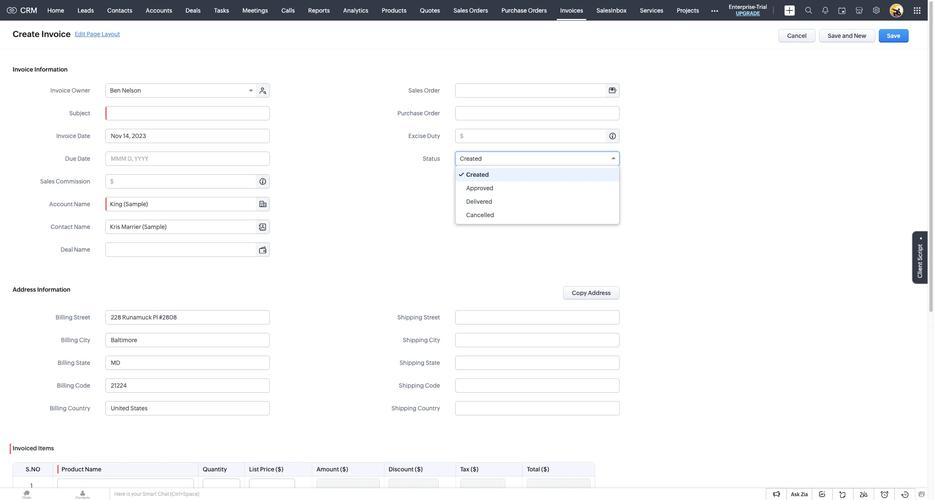 Task type: describe. For each thing, give the bounding box(es) containing it.
commission
[[56, 178, 90, 185]]

invoices link
[[554, 0, 590, 20]]

calls link
[[275, 0, 302, 20]]

products
[[382, 7, 407, 14]]

invoice for invoice information
[[13, 66, 33, 73]]

invoice down home link
[[41, 29, 71, 39]]

shipping for shipping street
[[398, 315, 423, 321]]

items
[[38, 446, 54, 452]]

invoices
[[561, 7, 583, 14]]

$ for duty
[[460, 133, 464, 140]]

services link
[[634, 0, 670, 20]]

invoice for invoice owner
[[50, 87, 70, 94]]

date for invoice date
[[77, 133, 90, 140]]

excise
[[409, 133, 426, 140]]

($) for amount ($)
[[340, 467, 348, 474]]

name for contact name
[[74, 224, 90, 231]]

($) for total ($)
[[541, 467, 549, 474]]

owner
[[72, 87, 90, 94]]

contact name
[[51, 224, 90, 231]]

account name
[[49, 201, 90, 208]]

created inside field
[[460, 156, 482, 162]]

reports
[[308, 7, 330, 14]]

analytics link
[[337, 0, 375, 20]]

profile element
[[885, 0, 909, 20]]

calls
[[282, 7, 295, 14]]

state for billing state
[[76, 360, 90, 367]]

sales for sales commission
[[40, 178, 55, 185]]

due date
[[65, 156, 90, 162]]

contacts image
[[56, 489, 109, 501]]

new
[[854, 32, 867, 39]]

billing for billing street
[[56, 315, 73, 321]]

ben nelson
[[110, 87, 141, 94]]

billing code
[[57, 383, 90, 390]]

billing city
[[61, 337, 90, 344]]

list box containing created
[[456, 166, 619, 224]]

projects
[[677, 7, 699, 14]]

quotes
[[420, 7, 440, 14]]

ask zia
[[791, 492, 808, 498]]

meetings
[[243, 7, 268, 14]]

signals image
[[823, 7, 829, 14]]

city for shipping city
[[429, 337, 440, 344]]

shipping country
[[392, 406, 440, 412]]

sales for sales orders
[[454, 7, 468, 14]]

country for shipping country
[[418, 406, 440, 412]]

list
[[249, 467, 259, 474]]

ben
[[110, 87, 121, 94]]

tax ($)
[[460, 467, 479, 474]]

tax
[[460, 467, 470, 474]]

upgrade
[[736, 11, 760, 16]]

deals
[[186, 7, 201, 14]]

name for account name
[[74, 201, 90, 208]]

save and new button
[[819, 29, 876, 43]]

save for save
[[887, 32, 901, 39]]

billing state
[[58, 360, 90, 367]]

approved
[[466, 185, 494, 192]]

discount
[[389, 467, 414, 474]]

invoice date
[[56, 133, 90, 140]]

cancelled option
[[456, 209, 619, 222]]

billing for billing code
[[57, 383, 74, 390]]

profile image
[[890, 4, 904, 17]]

calendar image
[[839, 7, 846, 14]]

edit page layout link
[[75, 31, 120, 37]]

information for invoice
[[34, 66, 68, 73]]

amount
[[317, 467, 339, 474]]

status
[[423, 156, 440, 162]]

total
[[527, 467, 540, 474]]

street for billing street
[[74, 315, 90, 321]]

Created field
[[455, 152, 620, 166]]

deal name
[[61, 247, 90, 253]]

invoice owner
[[50, 87, 90, 94]]

create menu element
[[780, 0, 800, 20]]

chats image
[[0, 489, 53, 501]]

shipping code
[[399, 383, 440, 390]]

country for billing country
[[68, 406, 90, 412]]

enterprise-trial upgrade
[[729, 4, 767, 16]]

sales orders
[[454, 7, 488, 14]]

here is your smart chat (ctrl+space)
[[114, 492, 199, 498]]

cancel button
[[779, 29, 816, 43]]

billing street
[[56, 315, 90, 321]]

script
[[917, 245, 924, 261]]

ask
[[791, 492, 800, 498]]

home
[[47, 7, 64, 14]]

your
[[131, 492, 142, 498]]

contact
[[51, 224, 73, 231]]

0 horizontal spatial address
[[13, 287, 36, 293]]

accounts link
[[139, 0, 179, 20]]

date for due date
[[77, 156, 90, 162]]

edit
[[75, 31, 85, 37]]

tasks
[[214, 7, 229, 14]]

search element
[[800, 0, 818, 21]]

smart
[[143, 492, 157, 498]]

MMM D, YYYY text field
[[105, 152, 270, 166]]

name for deal name
[[74, 247, 90, 253]]

projects link
[[670, 0, 706, 20]]

product name
[[62, 467, 101, 474]]

list price ($)
[[249, 467, 283, 474]]

MMM D, YYYY text field
[[105, 129, 270, 143]]

contacts link
[[101, 0, 139, 20]]

deal
[[61, 247, 73, 253]]

due
[[65, 156, 76, 162]]

copy address button
[[563, 287, 620, 300]]

shipping for shipping country
[[392, 406, 417, 412]]

state for shipping state
[[426, 360, 440, 367]]

shipping state
[[400, 360, 440, 367]]

deals link
[[179, 0, 207, 20]]

cancel
[[788, 32, 807, 39]]

create invoice edit page layout
[[13, 29, 120, 39]]

approved option
[[456, 182, 619, 195]]

zia
[[801, 492, 808, 498]]



Task type: vqa. For each thing, say whether or not it's contained in the screenshot.
TEMPLATES LINK
no



Task type: locate. For each thing, give the bounding box(es) containing it.
purchase for purchase orders
[[502, 7, 527, 14]]

($) right discount
[[415, 467, 423, 474]]

($)
[[276, 467, 283, 474], [340, 467, 348, 474], [415, 467, 423, 474], [471, 467, 479, 474], [541, 467, 549, 474]]

4 ($) from the left
[[471, 467, 479, 474]]

purchase
[[502, 7, 527, 14], [398, 110, 423, 117]]

5 ($) from the left
[[541, 467, 549, 474]]

save for save and new
[[828, 32, 841, 39]]

billing up billing country on the left bottom of the page
[[57, 383, 74, 390]]

services
[[640, 7, 664, 14]]

0 horizontal spatial state
[[76, 360, 90, 367]]

1 horizontal spatial street
[[424, 315, 440, 321]]

contacts
[[107, 7, 132, 14]]

created inside "option"
[[466, 172, 489, 178]]

accounts
[[146, 7, 172, 14]]

create
[[13, 29, 40, 39]]

country
[[68, 406, 90, 412], [418, 406, 440, 412]]

sales for sales order
[[408, 87, 423, 94]]

code
[[75, 383, 90, 390], [425, 383, 440, 390]]

information inside address information copy address
[[37, 287, 70, 293]]

shipping for shipping code
[[399, 383, 424, 390]]

city for billing city
[[79, 337, 90, 344]]

1 vertical spatial purchase
[[398, 110, 423, 117]]

copy
[[572, 290, 587, 297]]

billing up billing city
[[56, 315, 73, 321]]

2 ($) from the left
[[340, 467, 348, 474]]

0 horizontal spatial save
[[828, 32, 841, 39]]

purchase orders link
[[495, 0, 554, 20]]

($) for discount ($)
[[415, 467, 423, 474]]

1 horizontal spatial code
[[425, 383, 440, 390]]

shipping up shipping code
[[400, 360, 425, 367]]

($) right tax
[[471, 467, 479, 474]]

duty
[[427, 133, 440, 140]]

1 horizontal spatial country
[[418, 406, 440, 412]]

1 horizontal spatial city
[[429, 337, 440, 344]]

None field
[[456, 84, 619, 97], [106, 198, 269, 211], [106, 221, 269, 234], [106, 243, 269, 257], [106, 402, 269, 416], [456, 402, 619, 416], [58, 480, 194, 494], [456, 84, 619, 97], [106, 198, 269, 211], [106, 221, 269, 234], [106, 243, 269, 257], [106, 402, 269, 416], [456, 402, 619, 416], [58, 480, 194, 494]]

order up purchase order
[[424, 87, 440, 94]]

client
[[917, 262, 924, 279]]

billing country
[[50, 406, 90, 412]]

country down shipping code
[[418, 406, 440, 412]]

1 order from the top
[[424, 87, 440, 94]]

0 horizontal spatial orders
[[469, 7, 488, 14]]

street
[[74, 315, 90, 321], [424, 315, 440, 321]]

1 vertical spatial information
[[37, 287, 70, 293]]

street for shipping street
[[424, 315, 440, 321]]

city
[[79, 337, 90, 344], [429, 337, 440, 344]]

name right deal
[[74, 247, 90, 253]]

billing up billing code
[[58, 360, 75, 367]]

2 save from the left
[[887, 32, 901, 39]]

shipping for shipping city
[[403, 337, 428, 344]]

information for address
[[37, 287, 70, 293]]

1 horizontal spatial address
[[588, 290, 611, 297]]

2 date from the top
[[77, 156, 90, 162]]

trial
[[757, 4, 767, 10]]

0 vertical spatial purchase
[[502, 7, 527, 14]]

orders
[[469, 7, 488, 14], [528, 7, 547, 14]]

code for billing code
[[75, 383, 90, 390]]

1 save from the left
[[828, 32, 841, 39]]

order for purchase order
[[424, 110, 440, 117]]

product
[[62, 467, 84, 474]]

created
[[460, 156, 482, 162], [466, 172, 489, 178]]

None text field
[[456, 84, 619, 97], [105, 106, 270, 121], [465, 129, 619, 143], [115, 175, 269, 188], [106, 198, 269, 211], [106, 243, 269, 257], [455, 311, 620, 325], [456, 402, 619, 416], [58, 480, 194, 494], [461, 480, 505, 493], [527, 480, 590, 493], [456, 84, 619, 97], [105, 106, 270, 121], [465, 129, 619, 143], [115, 175, 269, 188], [106, 198, 269, 211], [106, 243, 269, 257], [455, 311, 620, 325], [456, 402, 619, 416], [58, 480, 194, 494], [461, 480, 505, 493], [527, 480, 590, 493]]

2 orders from the left
[[528, 7, 547, 14]]

1 vertical spatial $
[[110, 178, 114, 185]]

purchase order
[[398, 110, 440, 117]]

$ right duty
[[460, 133, 464, 140]]

1 horizontal spatial save
[[887, 32, 901, 39]]

code down "shipping state"
[[425, 383, 440, 390]]

billing for billing city
[[61, 337, 78, 344]]

2 order from the top
[[424, 110, 440, 117]]

information up invoice owner
[[34, 66, 68, 73]]

products link
[[375, 0, 413, 20]]

street up shipping city
[[424, 315, 440, 321]]

quotes link
[[413, 0, 447, 20]]

street up billing city
[[74, 315, 90, 321]]

search image
[[805, 7, 813, 14]]

1 state from the left
[[76, 360, 90, 367]]

0 horizontal spatial purchase
[[398, 110, 423, 117]]

invoice down create
[[13, 66, 33, 73]]

$
[[460, 133, 464, 140], [110, 178, 114, 185]]

($) right amount
[[340, 467, 348, 474]]

2 vertical spatial sales
[[40, 178, 55, 185]]

home link
[[41, 0, 71, 20]]

price
[[260, 467, 274, 474]]

list box
[[456, 166, 619, 224]]

enterprise-
[[729, 4, 757, 10]]

sales up purchase order
[[408, 87, 423, 94]]

1 vertical spatial sales
[[408, 87, 423, 94]]

1 vertical spatial date
[[77, 156, 90, 162]]

sales
[[454, 7, 468, 14], [408, 87, 423, 94], [40, 178, 55, 185]]

2 code from the left
[[425, 383, 440, 390]]

0 vertical spatial date
[[77, 133, 90, 140]]

information up billing street
[[37, 287, 70, 293]]

leads link
[[71, 0, 101, 20]]

page
[[87, 31, 100, 37]]

billing down billing code
[[50, 406, 67, 412]]

invoice left owner
[[50, 87, 70, 94]]

invoice for invoice date
[[56, 133, 76, 140]]

leads
[[78, 7, 94, 14]]

shipping up shipping country
[[399, 383, 424, 390]]

name right contact
[[74, 224, 90, 231]]

subject
[[69, 110, 90, 117]]

cancelled
[[466, 212, 494, 219]]

information
[[34, 66, 68, 73], [37, 287, 70, 293]]

2 country from the left
[[418, 406, 440, 412]]

reports link
[[302, 0, 337, 20]]

0 horizontal spatial street
[[74, 315, 90, 321]]

sales left commission
[[40, 178, 55, 185]]

$ right commission
[[110, 178, 114, 185]]

2 horizontal spatial sales
[[454, 7, 468, 14]]

date down subject
[[77, 133, 90, 140]]

(ctrl+space)
[[170, 492, 199, 498]]

save
[[828, 32, 841, 39], [887, 32, 901, 39]]

($) for tax ($)
[[471, 467, 479, 474]]

and
[[843, 32, 853, 39]]

here
[[114, 492, 125, 498]]

1 vertical spatial order
[[424, 110, 440, 117]]

1 country from the left
[[68, 406, 90, 412]]

1 date from the top
[[77, 133, 90, 140]]

0 vertical spatial created
[[460, 156, 482, 162]]

2 city from the left
[[429, 337, 440, 344]]

meetings link
[[236, 0, 275, 20]]

0 horizontal spatial $
[[110, 178, 114, 185]]

discount ($)
[[389, 467, 423, 474]]

($) right price
[[276, 467, 283, 474]]

3 ($) from the left
[[415, 467, 423, 474]]

$ for commission
[[110, 178, 114, 185]]

0 vertical spatial sales
[[454, 7, 468, 14]]

None text field
[[455, 106, 620, 121], [106, 221, 269, 234], [105, 311, 270, 325], [105, 334, 270, 348], [455, 334, 620, 348], [105, 356, 270, 371], [455, 356, 620, 371], [105, 379, 270, 393], [455, 379, 620, 393], [106, 402, 269, 416], [26, 480, 48, 493], [203, 480, 240, 493], [250, 480, 295, 493], [317, 480, 379, 493], [389, 480, 439, 493], [455, 106, 620, 121], [106, 221, 269, 234], [105, 311, 270, 325], [105, 334, 270, 348], [455, 334, 620, 348], [105, 356, 270, 371], [455, 356, 620, 371], [105, 379, 270, 393], [455, 379, 620, 393], [106, 402, 269, 416], [26, 480, 48, 493], [203, 480, 240, 493], [250, 480, 295, 493], [317, 480, 379, 493], [389, 480, 439, 493]]

1 horizontal spatial $
[[460, 133, 464, 140]]

save left and
[[828, 32, 841, 39]]

1 horizontal spatial state
[[426, 360, 440, 367]]

total ($)
[[527, 467, 549, 474]]

delivered option
[[456, 195, 619, 209]]

name right product
[[85, 467, 101, 474]]

chat
[[158, 492, 169, 498]]

1 vertical spatial created
[[466, 172, 489, 178]]

1 horizontal spatial sales
[[408, 87, 423, 94]]

orders for sales orders
[[469, 7, 488, 14]]

0 vertical spatial $
[[460, 133, 464, 140]]

signals element
[[818, 0, 834, 21]]

billing down billing street
[[61, 337, 78, 344]]

shipping down shipping code
[[392, 406, 417, 412]]

sales order
[[408, 87, 440, 94]]

1 horizontal spatial orders
[[528, 7, 547, 14]]

analytics
[[343, 7, 368, 14]]

name for product name
[[85, 467, 101, 474]]

0 horizontal spatial sales
[[40, 178, 55, 185]]

created option
[[456, 168, 619, 182]]

0 horizontal spatial code
[[75, 383, 90, 390]]

Other Modules field
[[706, 4, 724, 17]]

save and new
[[828, 32, 867, 39]]

create menu image
[[785, 5, 795, 15]]

1 orders from the left
[[469, 7, 488, 14]]

purchase orders
[[502, 7, 547, 14]]

0 vertical spatial order
[[424, 87, 440, 94]]

amount ($)
[[317, 467, 348, 474]]

purchase for purchase order
[[398, 110, 423, 117]]

nelson
[[122, 87, 141, 94]]

city up "shipping state"
[[429, 337, 440, 344]]

shipping up shipping city
[[398, 315, 423, 321]]

is
[[126, 492, 130, 498]]

1 horizontal spatial purchase
[[502, 7, 527, 14]]

crm link
[[7, 6, 37, 15]]

1 street from the left
[[74, 315, 90, 321]]

salesinbox link
[[590, 0, 634, 20]]

0 horizontal spatial country
[[68, 406, 90, 412]]

code down billing state
[[75, 383, 90, 390]]

client script
[[917, 245, 924, 279]]

s.no
[[26, 467, 40, 474]]

1 code from the left
[[75, 383, 90, 390]]

2 state from the left
[[426, 360, 440, 367]]

save down profile element
[[887, 32, 901, 39]]

date right due
[[77, 156, 90, 162]]

($) right the total
[[541, 467, 549, 474]]

order for sales order
[[424, 87, 440, 94]]

state down billing city
[[76, 360, 90, 367]]

0 vertical spatial information
[[34, 66, 68, 73]]

billing for billing state
[[58, 360, 75, 367]]

code for shipping code
[[425, 383, 440, 390]]

1 ($) from the left
[[276, 467, 283, 474]]

billing for billing country
[[50, 406, 67, 412]]

shipping for shipping state
[[400, 360, 425, 367]]

0 horizontal spatial city
[[79, 337, 90, 344]]

sales orders link
[[447, 0, 495, 20]]

name right "account"
[[74, 201, 90, 208]]

excise duty
[[409, 133, 440, 140]]

order up duty
[[424, 110, 440, 117]]

city up billing state
[[79, 337, 90, 344]]

quantity
[[203, 467, 227, 474]]

shipping down shipping street
[[403, 337, 428, 344]]

2 street from the left
[[424, 315, 440, 321]]

orders for purchase orders
[[528, 7, 547, 14]]

sales right quotes link at the left
[[454, 7, 468, 14]]

Ben Nelson field
[[106, 84, 257, 97]]

invoiced items
[[13, 446, 54, 452]]

shipping
[[398, 315, 423, 321], [403, 337, 428, 344], [400, 360, 425, 367], [399, 383, 424, 390], [392, 406, 417, 412]]

account
[[49, 201, 73, 208]]

state down shipping city
[[426, 360, 440, 367]]

country down billing code
[[68, 406, 90, 412]]

shipping city
[[403, 337, 440, 344]]

1 city from the left
[[79, 337, 90, 344]]

invoice up due
[[56, 133, 76, 140]]



